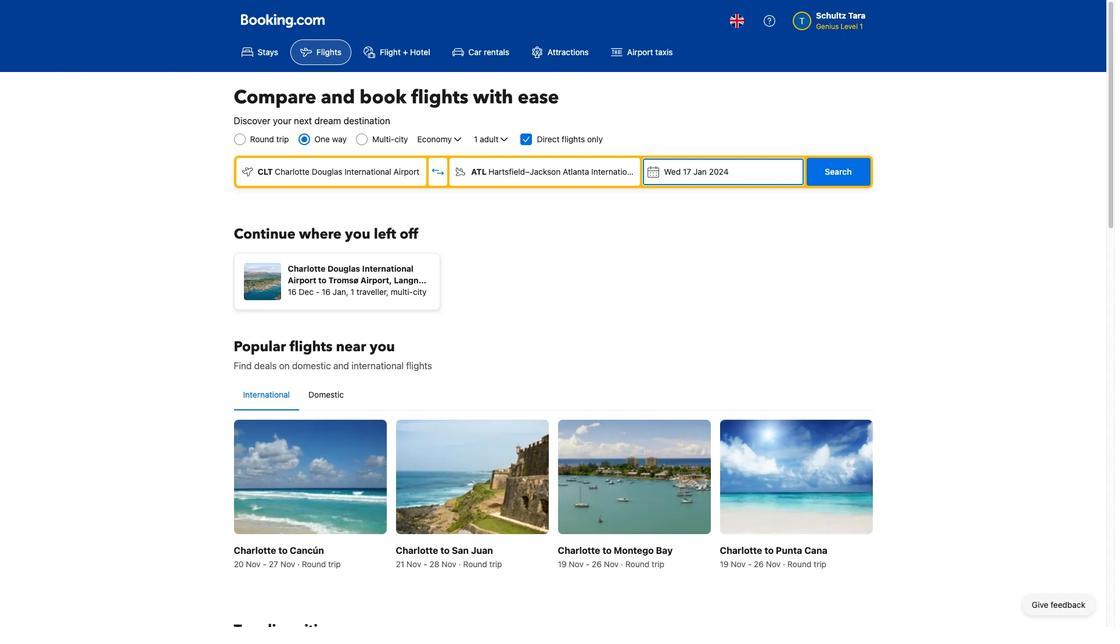 Task type: vqa. For each thing, say whether or not it's contained in the screenshot.
"your"
yes



Task type: locate. For each thing, give the bounding box(es) containing it.
international down deals
[[243, 390, 290, 400]]

flights
[[411, 85, 469, 110], [562, 134, 585, 144], [290, 338, 333, 357], [406, 361, 432, 371]]

- inside "charlotte to montego bay 19 nov - 26 nov · round trip"
[[586, 560, 590, 569]]

airport left 17
[[640, 167, 666, 177]]

1 down tara
[[860, 22, 863, 31]]

ease
[[518, 85, 559, 110]]

clt charlotte douglas international airport
[[258, 167, 420, 177]]

7 nov from the left
[[731, 560, 746, 569]]

16 dec - 16 jan, 1 traveller, multi-city
[[288, 287, 427, 297]]

city right traveller,
[[413, 287, 427, 297]]

tab list
[[234, 380, 873, 411]]

your
[[273, 116, 292, 126]]

1
[[860, 22, 863, 31], [474, 134, 478, 144], [351, 287, 354, 297]]

charlotte for charlotte to montego bay
[[558, 546, 600, 556]]

atl hartsfield–jackson atlanta international airport
[[471, 167, 666, 177]]

domestic
[[309, 390, 344, 400]]

to left montego
[[603, 546, 612, 556]]

0 horizontal spatial 26
[[592, 560, 602, 569]]

charlotte up 21
[[396, 546, 438, 556]]

round
[[250, 134, 274, 144], [302, 560, 326, 569], [463, 560, 487, 569], [626, 560, 650, 569], [788, 560, 812, 569]]

charlotte inside charlotte to cancún 20 nov - 27 nov · round trip
[[234, 546, 276, 556]]

trip for charlotte to punta cana
[[814, 560, 827, 569]]

0 horizontal spatial 16
[[288, 287, 297, 297]]

· inside "charlotte to montego bay 19 nov - 26 nov · round trip"
[[621, 560, 623, 569]]

1 horizontal spatial 16
[[322, 287, 331, 297]]

stays
[[258, 47, 278, 57]]

booking.com logo image
[[241, 14, 324, 28], [241, 14, 324, 28]]

0 horizontal spatial international
[[243, 390, 290, 400]]

round inside charlotte to punta cana 19 nov - 26 nov · round trip
[[788, 560, 812, 569]]

to left the "san" at bottom
[[441, 546, 450, 556]]

airport
[[627, 47, 653, 57], [394, 167, 420, 177], [640, 167, 666, 177]]

1 right jan, at the top left of page
[[351, 287, 354, 297]]

charlotte inside charlotte to punta cana 19 nov - 26 nov · round trip
[[720, 546, 763, 556]]

flights up economy
[[411, 85, 469, 110]]

round down cancún at the left of the page
[[302, 560, 326, 569]]

1 · from the left
[[297, 560, 300, 569]]

international inside button
[[243, 390, 290, 400]]

1 26 from the left
[[592, 560, 602, 569]]

you up the international
[[370, 338, 395, 357]]

direct flights only
[[537, 134, 603, 144]]

1 vertical spatial and
[[333, 361, 349, 371]]

charlotte for charlotte to san juan
[[396, 546, 438, 556]]

destination
[[344, 116, 390, 126]]

4 to from the left
[[765, 546, 774, 556]]

and inside 'compare and book flights with ease discover your next dream destination'
[[321, 85, 355, 110]]

charlotte left montego
[[558, 546, 600, 556]]

charlotte to montego bay 19 nov - 26 nov · round trip
[[558, 546, 673, 569]]

5 nov from the left
[[569, 560, 584, 569]]

26 for punta
[[754, 560, 764, 569]]

wed
[[664, 167, 681, 177]]

1 inside popup button
[[474, 134, 478, 144]]

2 to from the left
[[441, 546, 450, 556]]

round for charlotte to san juan
[[463, 560, 487, 569]]

2 vertical spatial 1
[[351, 287, 354, 297]]

· inside charlotte to punta cana 19 nov - 26 nov · round trip
[[783, 560, 786, 569]]

popular
[[234, 338, 286, 357]]

2 19 from the left
[[720, 560, 729, 569]]

6 nov from the left
[[604, 560, 619, 569]]

where
[[299, 225, 342, 244]]

nov
[[246, 560, 261, 569], [280, 560, 295, 569], [407, 560, 421, 569], [442, 560, 457, 569], [569, 560, 584, 569], [604, 560, 619, 569], [731, 560, 746, 569], [766, 560, 781, 569]]

trip for charlotte to san juan
[[490, 560, 502, 569]]

21
[[396, 560, 404, 569]]

3 to from the left
[[603, 546, 612, 556]]

compare and book flights with ease discover your next dream destination
[[234, 85, 559, 126]]

0 horizontal spatial 19
[[558, 560, 567, 569]]

- inside charlotte to san juan 21 nov - 28 nov · round trip
[[424, 560, 427, 569]]

2024
[[709, 167, 729, 177]]

attractions
[[548, 47, 589, 57]]

trip inside charlotte to san juan 21 nov - 28 nov · round trip
[[490, 560, 502, 569]]

1 left adult
[[474, 134, 478, 144]]

1 horizontal spatial 1
[[474, 134, 478, 144]]

airport down the multi-city
[[394, 167, 420, 177]]

0 horizontal spatial city
[[395, 134, 408, 144]]

to inside "charlotte to montego bay 19 nov - 26 nov · round trip"
[[603, 546, 612, 556]]

26 inside "charlotte to montego bay 19 nov - 26 nov · round trip"
[[592, 560, 602, 569]]

26 inside charlotte to punta cana 19 nov - 26 nov · round trip
[[754, 560, 764, 569]]

charlotte inside "charlotte to montego bay 19 nov - 26 nov · round trip"
[[558, 546, 600, 556]]

charlotte to san juan image
[[396, 420, 549, 535]]

attractions link
[[522, 40, 599, 65]]

26
[[592, 560, 602, 569], [754, 560, 764, 569]]

hotel
[[410, 47, 430, 57]]

round down juan
[[463, 560, 487, 569]]

round inside charlotte to cancún 20 nov - 27 nov · round trip
[[302, 560, 326, 569]]

· down cancún at the left of the page
[[297, 560, 300, 569]]

tara
[[849, 10, 866, 20]]

trip inside "charlotte to montego bay 19 nov - 26 nov · round trip"
[[652, 560, 665, 569]]

wed 17 jan 2024 button
[[643, 158, 804, 186]]

2 26 from the left
[[754, 560, 764, 569]]

28
[[430, 560, 440, 569]]

1 horizontal spatial 19
[[720, 560, 729, 569]]

2 horizontal spatial 1
[[860, 22, 863, 31]]

near
[[336, 338, 366, 357]]

punta
[[776, 546, 802, 556]]

· down montego
[[621, 560, 623, 569]]

1 to from the left
[[278, 546, 288, 556]]

2 · from the left
[[459, 560, 461, 569]]

· down the "san" at bottom
[[459, 560, 461, 569]]

1 vertical spatial you
[[370, 338, 395, 357]]

taxis
[[655, 47, 673, 57]]

16 left jan, at the top left of page
[[322, 287, 331, 297]]

- for charlotte to punta cana
[[748, 560, 752, 569]]

international down only at right top
[[591, 167, 638, 177]]

you left "left"
[[345, 225, 370, 244]]

trip
[[276, 134, 289, 144], [328, 560, 341, 569], [490, 560, 502, 569], [652, 560, 665, 569], [814, 560, 827, 569]]

0 vertical spatial 1
[[860, 22, 863, 31]]

2 horizontal spatial international
[[591, 167, 638, 177]]

continue where you left off
[[234, 225, 418, 244]]

1 vertical spatial city
[[413, 287, 427, 297]]

19 inside "charlotte to montego bay 19 nov - 26 nov · round trip"
[[558, 560, 567, 569]]

feedback
[[1051, 600, 1086, 610]]

international for douglas
[[345, 167, 391, 177]]

16
[[288, 287, 297, 297], [322, 287, 331, 297]]

flights link
[[290, 40, 351, 65]]

19 for charlotte to montego bay
[[558, 560, 567, 569]]

- inside charlotte to cancún 20 nov - 27 nov · round trip
[[263, 560, 267, 569]]

atl
[[471, 167, 487, 177]]

to left punta
[[765, 546, 774, 556]]

16 left dec
[[288, 287, 297, 297]]

direct
[[537, 134, 560, 144]]

1 19 from the left
[[558, 560, 567, 569]]

genius
[[816, 22, 839, 31]]

to for montego
[[603, 546, 612, 556]]

1 horizontal spatial international
[[345, 167, 391, 177]]

clt
[[258, 167, 273, 177]]

schultz
[[816, 10, 847, 20]]

to inside charlotte to cancún 20 nov - 27 nov · round trip
[[278, 546, 288, 556]]

charlotte up 20
[[234, 546, 276, 556]]

give feedback
[[1032, 600, 1086, 610]]

· down punta
[[783, 560, 786, 569]]

to inside charlotte to san juan 21 nov - 28 nov · round trip
[[441, 546, 450, 556]]

charlotte to cancún image
[[234, 420, 387, 535]]

car rentals link
[[442, 40, 519, 65]]

give
[[1032, 600, 1049, 610]]

round inside "charlotte to montego bay 19 nov - 26 nov · round trip"
[[626, 560, 650, 569]]

1 adult button
[[473, 132, 512, 146]]

round down montego
[[626, 560, 650, 569]]

0 vertical spatial and
[[321, 85, 355, 110]]

4 · from the left
[[783, 560, 786, 569]]

· inside charlotte to san juan 21 nov - 28 nov · round trip
[[459, 560, 461, 569]]

to left cancún at the left of the page
[[278, 546, 288, 556]]

1 horizontal spatial 26
[[754, 560, 764, 569]]

3 · from the left
[[621, 560, 623, 569]]

·
[[297, 560, 300, 569], [459, 560, 461, 569], [621, 560, 623, 569], [783, 560, 786, 569]]

19
[[558, 560, 567, 569], [720, 560, 729, 569]]

- inside charlotte to punta cana 19 nov - 26 nov · round trip
[[748, 560, 752, 569]]

economy
[[417, 134, 452, 144]]

trip inside charlotte to punta cana 19 nov - 26 nov · round trip
[[814, 560, 827, 569]]

city left economy
[[395, 134, 408, 144]]

1 vertical spatial 1
[[474, 134, 478, 144]]

and down near
[[333, 361, 349, 371]]

cancún
[[290, 546, 324, 556]]

compare
[[234, 85, 316, 110]]

and up dream on the left of the page
[[321, 85, 355, 110]]

car rentals
[[469, 47, 509, 57]]

to
[[278, 546, 288, 556], [441, 546, 450, 556], [603, 546, 612, 556], [765, 546, 774, 556]]

19 inside charlotte to punta cana 19 nov - 26 nov · round trip
[[720, 560, 729, 569]]

charlotte to punta cana 19 nov - 26 nov · round trip
[[720, 546, 828, 569]]

way
[[332, 134, 347, 144]]

0 vertical spatial city
[[395, 134, 408, 144]]

city
[[395, 134, 408, 144], [413, 287, 427, 297]]

charlotte left punta
[[720, 546, 763, 556]]

1 horizontal spatial city
[[413, 287, 427, 297]]

international down multi-
[[345, 167, 391, 177]]

-
[[316, 287, 320, 297], [263, 560, 267, 569], [424, 560, 427, 569], [586, 560, 590, 569], [748, 560, 752, 569]]

and
[[321, 85, 355, 110], [333, 361, 349, 371]]

level
[[841, 22, 858, 31]]

round down punta
[[788, 560, 812, 569]]

16 dec - 16 jan, 1 traveller, multi-city link
[[244, 256, 438, 300]]

international
[[345, 167, 391, 177], [591, 167, 638, 177], [243, 390, 290, 400]]

charlotte inside charlotte to san juan 21 nov - 28 nov · round trip
[[396, 546, 438, 556]]

flight + hotel
[[380, 47, 430, 57]]

round inside charlotte to san juan 21 nov - 28 nov · round trip
[[463, 560, 487, 569]]

with
[[473, 85, 513, 110]]

airport for clt charlotte douglas international airport
[[394, 167, 420, 177]]

to for cancún
[[278, 546, 288, 556]]

you inside the popular flights near you find deals on domestic and international flights
[[370, 338, 395, 357]]

to inside charlotte to punta cana 19 nov - 26 nov · round trip
[[765, 546, 774, 556]]

charlotte for charlotte to cancún
[[234, 546, 276, 556]]



Task type: describe. For each thing, give the bounding box(es) containing it.
airport taxis link
[[601, 40, 683, 65]]

multi-city
[[372, 134, 408, 144]]

find
[[234, 361, 252, 371]]

flight
[[380, 47, 401, 57]]

20
[[234, 560, 244, 569]]

to for san
[[441, 546, 450, 556]]

- for charlotte to montego bay
[[586, 560, 590, 569]]

flights up domestic
[[290, 338, 333, 357]]

1 adult
[[474, 134, 499, 144]]

deals
[[254, 361, 277, 371]]

continue
[[234, 225, 296, 244]]

juan
[[471, 546, 493, 556]]

3 nov from the left
[[407, 560, 421, 569]]

off
[[400, 225, 418, 244]]

round for charlotte to montego bay
[[626, 560, 650, 569]]

1 16 from the left
[[288, 287, 297, 297]]

2 nov from the left
[[280, 560, 295, 569]]

dec
[[299, 287, 314, 297]]

jan,
[[333, 287, 348, 297]]

international for atlanta
[[591, 167, 638, 177]]

charlotte right 'clt'
[[275, 167, 310, 177]]

· for charlotte to montego bay
[[621, 560, 623, 569]]

tab list containing international
[[234, 380, 873, 411]]

adult
[[480, 134, 499, 144]]

book
[[360, 85, 407, 110]]

charlotte to punta cana image
[[720, 420, 873, 535]]

0 horizontal spatial 1
[[351, 287, 354, 297]]

1 nov from the left
[[246, 560, 261, 569]]

round for charlotte to punta cana
[[788, 560, 812, 569]]

27
[[269, 560, 278, 569]]

flights inside 'compare and book flights with ease discover your next dream destination'
[[411, 85, 469, 110]]

one way
[[315, 134, 347, 144]]

round trip
[[250, 134, 289, 144]]

domestic button
[[299, 380, 353, 410]]

1 inside schultz tara genius level 1
[[860, 22, 863, 31]]

airport for atl hartsfield–jackson atlanta international airport
[[640, 167, 666, 177]]

and inside the popular flights near you find deals on domestic and international flights
[[333, 361, 349, 371]]

domestic
[[292, 361, 331, 371]]

to for punta
[[765, 546, 774, 556]]

· for charlotte to punta cana
[[783, 560, 786, 569]]

0 vertical spatial you
[[345, 225, 370, 244]]

stays link
[[232, 40, 288, 65]]

+
[[403, 47, 408, 57]]

dream
[[314, 116, 341, 126]]

search button
[[807, 158, 871, 186]]

one
[[315, 134, 330, 144]]

airport left taxis
[[627, 47, 653, 57]]

international button
[[234, 380, 299, 410]]

hartsfield–jackson
[[489, 167, 561, 177]]

charlotte to cancún 20 nov - 27 nov · round trip
[[234, 546, 341, 569]]

flights right the international
[[406, 361, 432, 371]]

wed 17 jan 2024
[[664, 167, 729, 177]]

- for charlotte to san juan
[[424, 560, 427, 569]]

charlotte for charlotte to punta cana
[[720, 546, 763, 556]]

multi-
[[391, 287, 413, 297]]

international
[[352, 361, 404, 371]]

cana
[[805, 546, 828, 556]]

discover
[[234, 116, 271, 126]]

san
[[452, 546, 469, 556]]

charlotte to montego bay image
[[558, 420, 711, 535]]

19 for charlotte to punta cana
[[720, 560, 729, 569]]

left
[[374, 225, 396, 244]]

17
[[683, 167, 691, 177]]

flights left only at right top
[[562, 134, 585, 144]]

popular flights near you find deals on domestic and international flights
[[234, 338, 432, 371]]

next
[[294, 116, 312, 126]]

car
[[469, 47, 482, 57]]

· for charlotte to san juan
[[459, 560, 461, 569]]

jan
[[694, 167, 707, 177]]

trip for charlotte to montego bay
[[652, 560, 665, 569]]

only
[[587, 134, 603, 144]]

round down discover
[[250, 134, 274, 144]]

4 nov from the left
[[442, 560, 457, 569]]

26 for montego
[[592, 560, 602, 569]]

flights
[[317, 47, 342, 57]]

traveller,
[[357, 287, 389, 297]]

douglas
[[312, 167, 342, 177]]

on
[[279, 361, 290, 371]]

rentals
[[484, 47, 509, 57]]

give feedback button
[[1023, 595, 1095, 616]]

· inside charlotte to cancún 20 nov - 27 nov · round trip
[[297, 560, 300, 569]]

atlanta
[[563, 167, 589, 177]]

schultz tara genius level 1
[[816, 10, 866, 31]]

montego
[[614, 546, 654, 556]]

search
[[825, 167, 852, 177]]

bay
[[656, 546, 673, 556]]

charlotte to san juan 21 nov - 28 nov · round trip
[[396, 546, 502, 569]]

airport taxis
[[627, 47, 673, 57]]

trip inside charlotte to cancún 20 nov - 27 nov · round trip
[[328, 560, 341, 569]]

multi-
[[372, 134, 395, 144]]

2 16 from the left
[[322, 287, 331, 297]]

flight + hotel link
[[354, 40, 440, 65]]

8 nov from the left
[[766, 560, 781, 569]]



